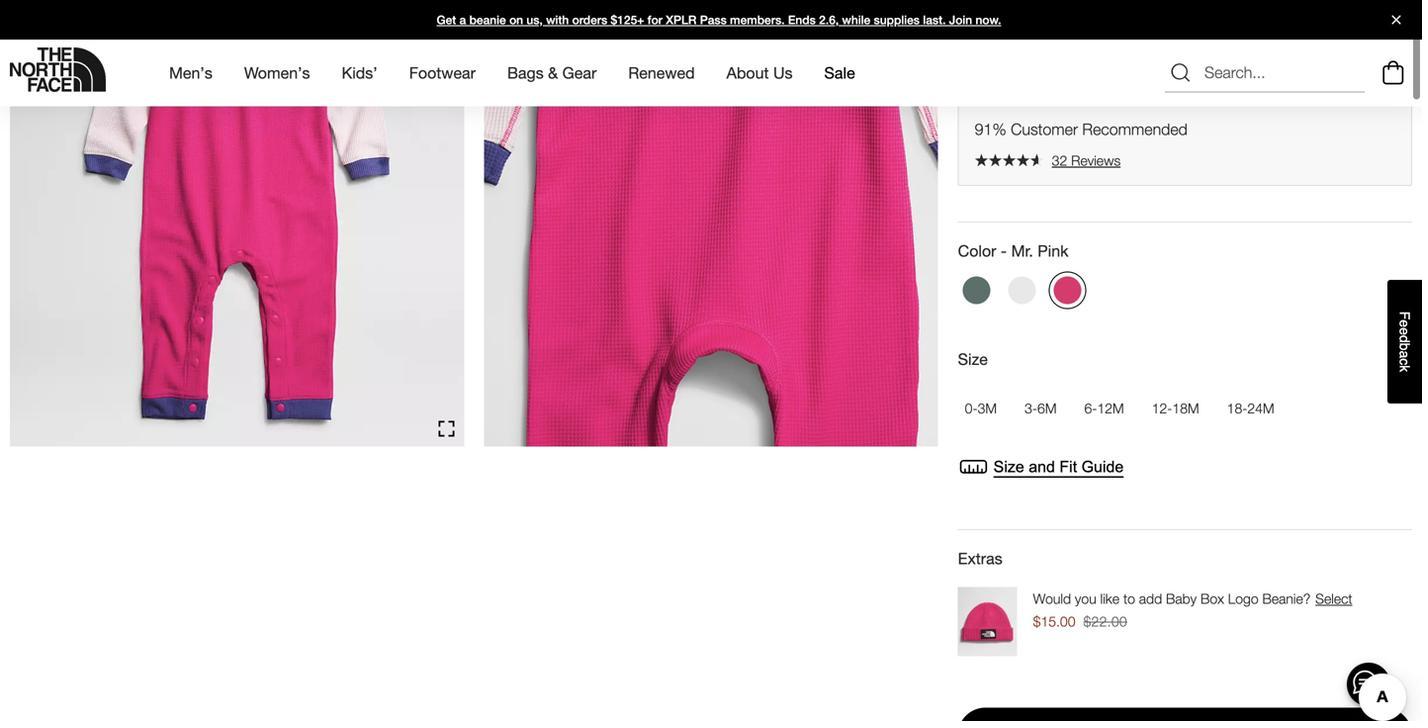 Task type: locate. For each thing, give the bounding box(es) containing it.
size up 0-
[[958, 350, 988, 369]]

Mr. Pink radio
[[1049, 272, 1087, 309]]

sale link
[[825, 46, 856, 100]]

$125+
[[611, 13, 645, 27]]

logo
[[1229, 591, 1259, 607]]

us,
[[527, 13, 543, 27]]

e up b
[[1398, 328, 1413, 335]]

supplies
[[874, 13, 920, 27]]

a
[[460, 13, 466, 27], [1398, 351, 1413, 358]]

pink
[[1038, 241, 1069, 260]]

$22.00
[[1084, 614, 1128, 630]]

32 reviews link
[[975, 152, 1396, 169]]

footwear link
[[409, 46, 476, 100]]

kids'
[[342, 63, 378, 82]]

select
[[1316, 591, 1353, 607]]

Gardenia White radio
[[1004, 272, 1042, 309]]

a up k on the right bottom of page
[[1398, 351, 1413, 358]]

on left us,
[[510, 13, 523, 27]]

$1000.00.
[[1294, 48, 1356, 64]]

color
[[958, 241, 997, 260]]

12-
[[1152, 400, 1173, 417]]

0 vertical spatial size
[[958, 350, 988, 369]]

1 vertical spatial on
[[1147, 48, 1162, 64]]

size inside button
[[994, 458, 1025, 476]]

6m
[[1038, 400, 1057, 417]]

color option group
[[958, 272, 1413, 317]]

size for size and fit guide
[[994, 458, 1025, 476]]

18-24m
[[1228, 400, 1275, 417]]

pay in 4 interest-free payments on purchases of $35.00-$1000.00.
[[958, 48, 1356, 64]]

0 horizontal spatial a
[[460, 13, 466, 27]]

0-
[[965, 400, 978, 417]]

fit
[[1060, 458, 1078, 476]]

$15.00
[[1034, 614, 1076, 630]]

ends
[[788, 13, 816, 27]]

4
[[998, 48, 1006, 64]]

e up d
[[1398, 320, 1413, 328]]

k
[[1398, 365, 1413, 372]]

list box containing 0-3m
[[958, 390, 1413, 427]]

b
[[1398, 343, 1413, 351]]

91%
[[975, 120, 1007, 139]]

and
[[1029, 458, 1056, 476]]

list box
[[958, 390, 1413, 427]]

bags & gear link
[[508, 46, 597, 100]]

on
[[510, 13, 523, 27], [1147, 48, 1162, 64]]

e
[[1398, 320, 1413, 328], [1398, 328, 1413, 335]]

about us link
[[727, 46, 793, 100]]

guide
[[1082, 458, 1124, 476]]

size left and
[[994, 458, 1025, 476]]

while
[[843, 13, 871, 27]]

on left the search all icon
[[1147, 48, 1162, 64]]

f
[[1398, 311, 1413, 320]]

6-
[[1085, 400, 1098, 417]]

size for size
[[958, 350, 988, 369]]

d
[[1398, 335, 1413, 343]]

&
[[548, 63, 558, 82]]

gear
[[563, 63, 597, 82]]

Search search field
[[1166, 53, 1365, 93]]

dark sage image
[[963, 276, 991, 304]]

6-12m button
[[1078, 390, 1132, 427]]

1 vertical spatial a
[[1398, 351, 1413, 358]]

kids' link
[[342, 46, 378, 100]]

32
[[1052, 152, 1068, 168]]

beanie?
[[1263, 591, 1311, 607]]

for
[[648, 13, 663, 27]]

now.
[[976, 13, 1002, 27]]

0 horizontal spatial size
[[958, 350, 988, 369]]

close image
[[1384, 15, 1410, 24]]

size
[[958, 350, 988, 369], [994, 458, 1025, 476]]

klarna image
[[958, 73, 1012, 85]]

open full screen image
[[439, 421, 454, 437]]

gardenia white image
[[1009, 276, 1037, 304]]

3-6m button
[[1018, 390, 1064, 427]]

1 horizontal spatial size
[[994, 458, 1025, 476]]

1 vertical spatial size
[[994, 458, 1025, 476]]

1 horizontal spatial a
[[1398, 351, 1413, 358]]

would
[[1034, 591, 1072, 607]]

a right get
[[460, 13, 466, 27]]

add
[[1140, 591, 1163, 607]]

12-18m
[[1152, 400, 1200, 417]]

12m
[[1098, 400, 1125, 417]]

box
[[1201, 591, 1225, 607]]

Dark Sage radio
[[958, 272, 996, 309]]

pay
[[958, 48, 981, 64]]

c
[[1398, 358, 1413, 365]]

search all image
[[1169, 61, 1193, 85]]

select button
[[1315, 587, 1354, 611]]

pass
[[700, 13, 727, 27]]

renewed
[[629, 63, 695, 82]]

18m
[[1173, 400, 1200, 417]]

0 vertical spatial on
[[510, 13, 523, 27]]

last.
[[923, 13, 946, 27]]

like
[[1101, 591, 1120, 607]]

32 reviews
[[1052, 152, 1121, 168]]

sale
[[825, 63, 856, 82]]

color - mr. pink
[[958, 241, 1069, 260]]

bags & gear
[[508, 63, 597, 82]]

0-3m
[[965, 400, 997, 417]]

about
[[727, 63, 769, 82]]

you
[[1075, 591, 1097, 607]]

about us
[[727, 63, 793, 82]]

0 vertical spatial a
[[460, 13, 466, 27]]



Task type: describe. For each thing, give the bounding box(es) containing it.
renewed link
[[629, 46, 695, 100]]

f e e d b a c k
[[1398, 311, 1413, 372]]

a inside button
[[1398, 351, 1413, 358]]

1 horizontal spatial on
[[1147, 48, 1162, 64]]

join
[[950, 13, 973, 27]]

bags
[[508, 63, 544, 82]]

3-6m
[[1025, 400, 1057, 417]]

0 horizontal spatial on
[[510, 13, 523, 27]]

size and fit guide
[[994, 458, 1124, 476]]

24m
[[1248, 400, 1275, 417]]

6-12m
[[1085, 400, 1125, 417]]

91% customer recommended
[[975, 120, 1188, 139]]

reviews
[[1072, 152, 1121, 168]]

size and fit guide button
[[958, 451, 1124, 483]]

2 e from the top
[[1398, 328, 1413, 335]]

us
[[774, 63, 793, 82]]

get
[[437, 13, 456, 27]]

get a beanie on us, with orders $125+ for xplr pass members. ends 2.6, while supplies last. join now. link
[[0, 0, 1423, 40]]

18-24m button
[[1221, 390, 1282, 427]]

orders
[[573, 13, 608, 27]]

mr.
[[1012, 241, 1034, 260]]

the north face home page image
[[10, 47, 106, 92]]

payments
[[1084, 48, 1143, 64]]

12-18m button
[[1145, 390, 1207, 427]]

members.
[[730, 13, 785, 27]]

-
[[1001, 241, 1007, 260]]

women's link
[[244, 46, 310, 100]]

free
[[1058, 48, 1081, 64]]

extras
[[958, 549, 1003, 568]]

women's
[[244, 63, 310, 82]]

0-3m button
[[958, 390, 1004, 427]]

footwear
[[409, 63, 476, 82]]

purchases
[[1166, 48, 1228, 64]]

3-
[[1025, 400, 1038, 417]]

customer
[[1011, 120, 1078, 139]]

in
[[985, 48, 995, 64]]

$35.00-
[[1247, 48, 1294, 64]]

to
[[1124, 591, 1136, 607]]

recommended
[[1083, 120, 1188, 139]]

1 e from the top
[[1398, 320, 1413, 328]]

beanie
[[470, 13, 506, 27]]

baby box logo beanie image
[[958, 587, 1018, 656]]

f e e d b a c k button
[[1388, 280, 1423, 404]]

3m
[[978, 400, 997, 417]]

of
[[1231, 48, 1243, 64]]

18-
[[1228, 400, 1248, 417]]

mr. pink image
[[1054, 276, 1082, 304]]

baby
[[1167, 591, 1197, 607]]

interest-
[[1010, 48, 1058, 64]]

xplr
[[666, 13, 697, 27]]

would you like to add baby box logo beanie? select
[[1034, 591, 1353, 607]]

with
[[546, 13, 569, 27]]

men's
[[169, 63, 213, 82]]

$35.00
[[958, 14, 1007, 33]]

get a beanie on us, with orders $125+ for xplr pass members. ends 2.6, while supplies last. join now.
[[437, 13, 1002, 27]]

men's link
[[169, 46, 213, 100]]

2.6,
[[819, 13, 839, 27]]

view cart image
[[1378, 58, 1410, 88]]



Task type: vqa. For each thing, say whether or not it's contained in the screenshot.
32
yes



